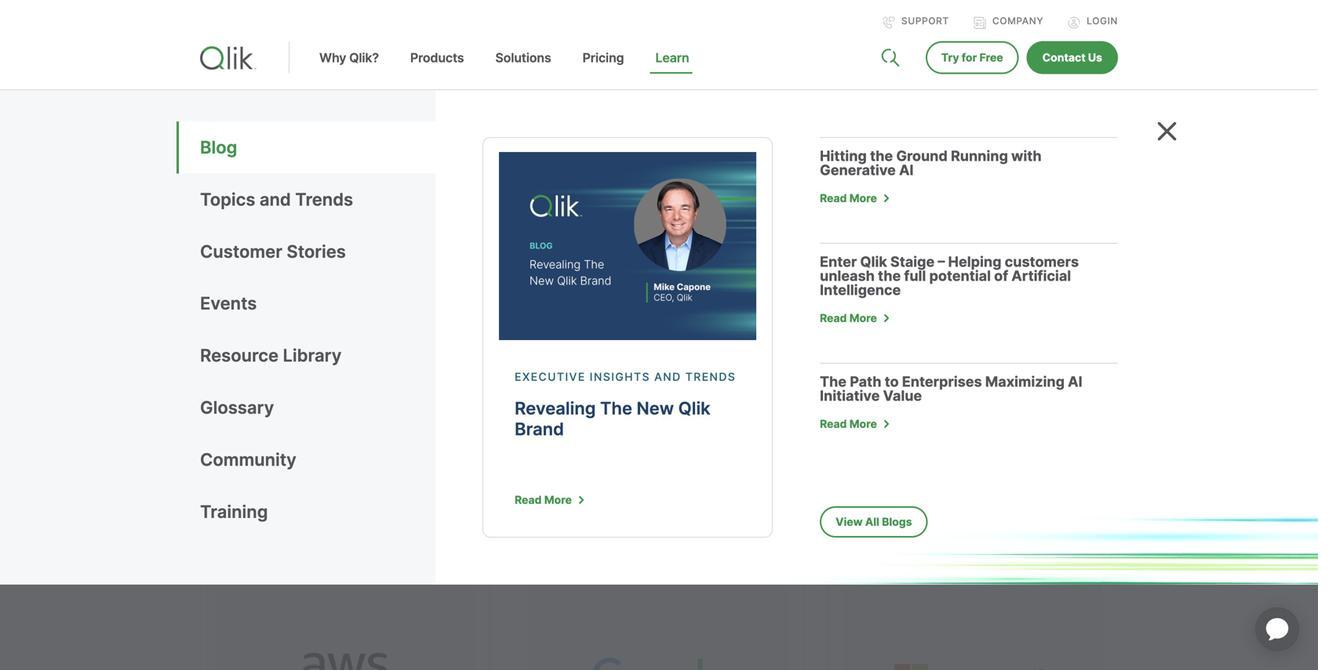 Task type: describe. For each thing, give the bounding box(es) containing it.
learn button
[[640, 50, 705, 89]]

executive insights and trends
[[515, 371, 736, 384]]

featured technology partners
[[200, 196, 517, 276]]

read more for the path to enterprises maximizing ai initiative value
[[820, 418, 877, 431]]

support
[[901, 15, 949, 27]]

innovative
[[363, 333, 447, 356]]

glossary button
[[200, 382, 435, 434]]

executive
[[515, 371, 586, 384]]

the inside revealing the new qlik brand
[[600, 398, 632, 419]]

more for unleash
[[849, 312, 877, 325]]

the inside the path to enterprises maximizing ai initiative value
[[820, 373, 847, 391]]

try
[[941, 51, 959, 64]]

insights
[[590, 371, 650, 384]]

featured partners: aws image
[[216, 587, 475, 671]]

2 horizontal spatial and
[[654, 371, 681, 384]]

more for ai
[[849, 192, 877, 205]]

trends inside button
[[295, 189, 353, 210]]

blog link
[[200, 122, 435, 174]]

value
[[438, 363, 482, 386]]

events button
[[200, 278, 435, 330]]

view all blogs link
[[820, 507, 928, 538]]

products button
[[395, 50, 480, 89]]

that
[[530, 333, 563, 356]]

glossary
[[200, 397, 274, 419]]

topics and trends
[[200, 189, 353, 210]]

qlik inside the enter qlik staige – helping customers unleash the full potential of artificial intelligence
[[860, 253, 887, 271]]

topics
[[200, 189, 255, 210]]

full
[[904, 268, 926, 285]]

revealing
[[515, 398, 596, 419]]

data
[[550, 363, 587, 386]]

resource library
[[200, 345, 342, 366]]

training link
[[200, 486, 435, 538]]

contact
[[1042, 51, 1086, 64]]

path
[[850, 373, 881, 391]]

community
[[200, 450, 296, 471]]

featured
[[200, 196, 334, 236]]

their
[[508, 363, 545, 386]]

of inside the enter qlik staige – helping customers unleash the full potential of artificial intelligence
[[994, 268, 1008, 285]]

featured technology partners - main banner image
[[671, 93, 1223, 524]]

leading
[[424, 303, 484, 326]]

customers inside qlik partners with industry-leading technology companies offering innovative solutions that help our customers maximize the value of their data and analytics investments.
[[232, 363, 319, 386]]

qlik partners with industry-leading technology companies offering innovative solutions that help our customers maximize the value of their data and analytics investments.
[[200, 303, 603, 416]]

library
[[283, 345, 342, 366]]

potential
[[929, 268, 991, 285]]

enter qlik staige – helping customers unleash the full potential of artificial intelligence
[[820, 253, 1079, 299]]

try for free link
[[926, 41, 1019, 74]]

1 horizontal spatial trends
[[685, 371, 736, 384]]

community button
[[200, 434, 435, 486]]

topics and trends button
[[200, 174, 435, 226]]

of inside qlik partners with industry-leading technology companies offering innovative solutions that help our customers maximize the value of their data and analytics investments.
[[486, 363, 503, 386]]

company
[[992, 15, 1044, 27]]

contact us link
[[1027, 41, 1118, 74]]

customer
[[200, 241, 282, 262]]

login image
[[1068, 16, 1081, 29]]

topics and trends link
[[200, 174, 435, 226]]

read for hitting the ground running with generative ai
[[820, 192, 847, 205]]

revealing the new qlik brand
[[515, 398, 711, 440]]

our
[[200, 363, 227, 386]]

support link
[[883, 15, 949, 29]]

view all blogs
[[836, 516, 912, 529]]

try for free
[[941, 51, 1003, 64]]

solutions
[[452, 333, 526, 356]]

why qlik? button
[[304, 50, 395, 89]]

headshot of mike capone, ceo, qlik and the text "revealing the new qlik brand" image
[[499, 152, 756, 341]]

featured partners: google image
[[530, 587, 789, 671]]

pricing button
[[567, 50, 640, 89]]

products
[[410, 50, 464, 66]]

partners
[[235, 303, 305, 326]]

all
[[865, 516, 879, 529]]

industry-
[[350, 303, 424, 326]]

login
[[1087, 15, 1118, 27]]

intelligence
[[820, 282, 901, 299]]

glossary link
[[200, 382, 435, 434]]



Task type: vqa. For each thing, say whether or not it's contained in the screenshot.
'data integration platform  - qlik' image
no



Task type: locate. For each thing, give the bounding box(es) containing it.
read more down brand
[[515, 494, 572, 507]]

qlik right new
[[678, 398, 711, 419]]

more for initiative
[[849, 418, 877, 431]]

read for enter qlik staige – helping customers unleash the full potential of artificial intelligence
[[820, 312, 847, 325]]

read down intelligence
[[820, 312, 847, 325]]

read for the path to enterprises maximizing ai initiative value
[[820, 418, 847, 431]]

qlik up companies
[[200, 303, 231, 326]]

featured partners: microsoft image
[[843, 587, 1102, 671]]

read down the initiative
[[820, 418, 847, 431]]

qlik?
[[349, 50, 379, 66]]

the path to enterprises maximizing ai initiative value
[[820, 373, 1083, 405]]

read more down the initiative
[[820, 418, 877, 431]]

with inside qlik partners with industry-leading technology companies offering innovative solutions that help our customers maximize the value of their data and analytics investments.
[[310, 303, 345, 326]]

the right hitting
[[870, 148, 893, 165]]

offering
[[295, 333, 359, 356]]

and down our
[[200, 393, 231, 416]]

the left full
[[878, 268, 901, 285]]

read down generative
[[820, 192, 847, 205]]

1 horizontal spatial with
[[1011, 148, 1042, 165]]

resource library button
[[200, 330, 435, 382]]

application
[[1237, 589, 1318, 671]]

pricing
[[583, 50, 624, 66]]

why qlik?
[[319, 50, 379, 66]]

0 vertical spatial qlik
[[860, 253, 887, 271]]

read down brand
[[515, 494, 542, 507]]

trends
[[295, 189, 353, 210], [685, 371, 736, 384]]

and inside qlik partners with industry-leading technology companies offering innovative solutions that help our customers maximize the value of their data and analytics investments.
[[200, 393, 231, 416]]

login link
[[1068, 15, 1118, 29]]

and inside button
[[260, 189, 291, 210]]

technology
[[489, 303, 582, 326]]

more down intelligence
[[849, 312, 877, 325]]

training button
[[200, 486, 435, 538]]

free
[[980, 51, 1003, 64]]

qlik
[[860, 253, 887, 271], [200, 303, 231, 326], [678, 398, 711, 419]]

running
[[951, 148, 1008, 165]]

helping
[[948, 253, 1002, 271]]

more
[[849, 192, 877, 205], [849, 312, 877, 325], [849, 418, 877, 431], [544, 494, 572, 507]]

0 horizontal spatial customers
[[232, 363, 319, 386]]

support image
[[883, 16, 895, 29]]

hitting the ground running with generative ai
[[820, 148, 1042, 179]]

customers
[[1005, 253, 1079, 271], [232, 363, 319, 386]]

and right topics
[[260, 189, 291, 210]]

customers right helping
[[1005, 253, 1079, 271]]

ai right maximizing
[[1068, 373, 1083, 391]]

0 vertical spatial ai
[[899, 162, 914, 179]]

blog button
[[200, 122, 435, 174]]

maximizing
[[985, 373, 1065, 391]]

unleash
[[820, 268, 875, 285]]

blog
[[200, 137, 237, 158]]

staige
[[890, 253, 935, 271]]

0 vertical spatial the
[[870, 148, 893, 165]]

events link
[[200, 278, 435, 330]]

1 vertical spatial the
[[600, 398, 632, 419]]

1 horizontal spatial of
[[994, 268, 1008, 285]]

1 horizontal spatial ai
[[1068, 373, 1083, 391]]

with right running
[[1011, 148, 1042, 165]]

the
[[820, 373, 847, 391], [600, 398, 632, 419]]

new
[[637, 398, 674, 419]]

more down generative
[[849, 192, 877, 205]]

more down brand
[[544, 494, 572, 507]]

1 vertical spatial of
[[486, 363, 503, 386]]

1 horizontal spatial customers
[[1005, 253, 1079, 271]]

0 vertical spatial customers
[[1005, 253, 1079, 271]]

generative
[[820, 162, 896, 179]]

2 vertical spatial qlik
[[678, 398, 711, 419]]

the down innovative
[[406, 363, 433, 386]]

of
[[994, 268, 1008, 285], [486, 363, 503, 386]]

the down insights
[[600, 398, 632, 419]]

community link
[[200, 434, 435, 486]]

read more down intelligence
[[820, 312, 877, 325]]

solutions button
[[480, 50, 567, 89]]

technology
[[341, 196, 517, 236]]

1 horizontal spatial the
[[820, 373, 847, 391]]

0 horizontal spatial the
[[600, 398, 632, 419]]

2 horizontal spatial qlik
[[860, 253, 887, 271]]

company link
[[974, 15, 1044, 29]]

qlik inside qlik partners with industry-leading technology companies offering innovative solutions that help our customers maximize the value of their data and analytics investments.
[[200, 303, 231, 326]]

read more for hitting the ground running with generative ai
[[820, 192, 877, 205]]

ai inside hitting the ground running with generative ai
[[899, 162, 914, 179]]

to
[[885, 373, 899, 391]]

the inside hitting the ground running with generative ai
[[870, 148, 893, 165]]

qlik inside revealing the new qlik brand
[[678, 398, 711, 419]]

1 horizontal spatial and
[[260, 189, 291, 210]]

the inside qlik partners with industry-leading technology companies offering innovative solutions that help our customers maximize the value of their data and analytics investments.
[[406, 363, 433, 386]]

0 horizontal spatial with
[[310, 303, 345, 326]]

the
[[870, 148, 893, 165], [878, 268, 901, 285], [406, 363, 433, 386]]

1 vertical spatial the
[[878, 268, 901, 285]]

for
[[962, 51, 977, 64]]

brand
[[515, 419, 564, 440]]

ground
[[896, 148, 948, 165]]

learn
[[655, 50, 689, 66]]

customers inside the enter qlik staige – helping customers unleash the full potential of artificial intelligence
[[1005, 253, 1079, 271]]

0 vertical spatial with
[[1011, 148, 1042, 165]]

with
[[1011, 148, 1042, 165], [310, 303, 345, 326]]

1 vertical spatial customers
[[232, 363, 319, 386]]

solutions
[[495, 50, 551, 66]]

customer stories link
[[200, 226, 435, 278]]

customers up analytics on the left of page
[[232, 363, 319, 386]]

0 vertical spatial of
[[994, 268, 1008, 285]]

1 vertical spatial ai
[[1068, 373, 1083, 391]]

read more down generative
[[820, 192, 877, 205]]

qlik image
[[200, 46, 257, 70]]

qlik up intelligence
[[860, 253, 887, 271]]

1 vertical spatial with
[[310, 303, 345, 326]]

of down the solutions
[[486, 363, 503, 386]]

0 horizontal spatial trends
[[295, 189, 353, 210]]

2 vertical spatial and
[[200, 393, 231, 416]]

customer stories button
[[200, 226, 435, 278]]

us
[[1088, 51, 1102, 64]]

0 vertical spatial trends
[[295, 189, 353, 210]]

0 horizontal spatial and
[[200, 393, 231, 416]]

1 vertical spatial and
[[654, 371, 681, 384]]

0 horizontal spatial ai
[[899, 162, 914, 179]]

company image
[[974, 16, 986, 29]]

analytics
[[236, 393, 309, 416]]

maximize
[[324, 363, 401, 386]]

1 horizontal spatial qlik
[[678, 398, 711, 419]]

training
[[200, 502, 268, 523]]

artificial
[[1012, 268, 1071, 285]]

customer stories
[[200, 241, 346, 262]]

why
[[319, 50, 346, 66]]

0 vertical spatial the
[[820, 373, 847, 391]]

close search image
[[1157, 122, 1177, 141]]

hitting
[[820, 148, 867, 165]]

help
[[568, 333, 603, 356]]

with up offering
[[310, 303, 345, 326]]

more down the initiative
[[849, 418, 877, 431]]

enterprises
[[902, 373, 982, 391]]

enter
[[820, 253, 857, 271]]

resource library link
[[200, 330, 435, 382]]

blogs
[[882, 516, 912, 529]]

stories
[[287, 241, 346, 262]]

resource
[[200, 345, 279, 366]]

0 horizontal spatial qlik
[[200, 303, 231, 326]]

0 vertical spatial and
[[260, 189, 291, 210]]

companies
[[200, 333, 290, 356]]

–
[[938, 253, 945, 271]]

1 vertical spatial trends
[[685, 371, 736, 384]]

partners
[[200, 236, 329, 276]]

of left artificial
[[994, 268, 1008, 285]]

the inside the enter qlik staige – helping customers unleash the full potential of artificial intelligence
[[878, 268, 901, 285]]

contact us
[[1042, 51, 1102, 64]]

read more for enter qlik staige – helping customers unleash the full potential of artificial intelligence
[[820, 312, 877, 325]]

value
[[883, 388, 922, 405]]

ai inside the path to enterprises maximizing ai initiative value
[[1068, 373, 1083, 391]]

read more
[[820, 192, 877, 205], [820, 312, 877, 325], [820, 418, 877, 431], [515, 494, 572, 507]]

view
[[836, 516, 863, 529]]

events
[[200, 293, 257, 314]]

ai
[[899, 162, 914, 179], [1068, 373, 1083, 391]]

the left path
[[820, 373, 847, 391]]

initiative
[[820, 388, 880, 405]]

and up new
[[654, 371, 681, 384]]

ai right generative
[[899, 162, 914, 179]]

with inside hitting the ground running with generative ai
[[1011, 148, 1042, 165]]

2 vertical spatial the
[[406, 363, 433, 386]]

investments.
[[313, 393, 418, 416]]

0 horizontal spatial of
[[486, 363, 503, 386]]

1 vertical spatial qlik
[[200, 303, 231, 326]]



